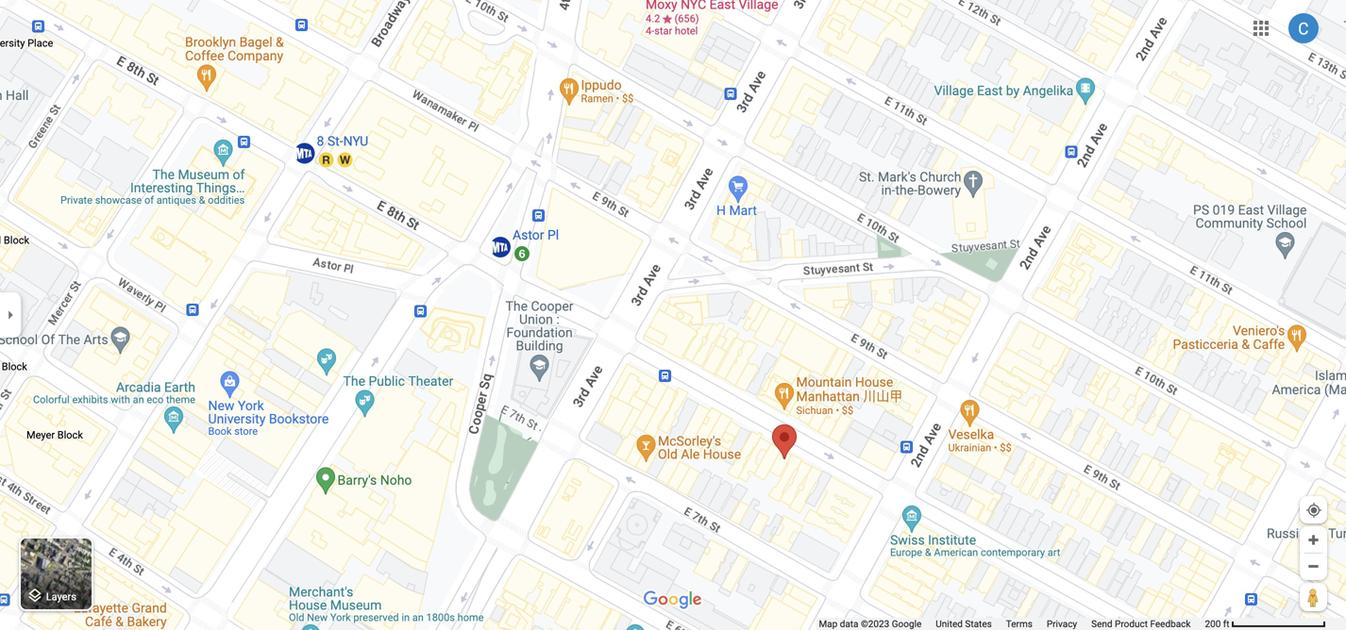 Task type: describe. For each thing, give the bounding box(es) containing it.
united states
[[936, 619, 992, 630]]

show your location image
[[1306, 502, 1323, 519]]

zoom out image
[[1307, 560, 1321, 574]]

layers
[[46, 591, 76, 603]]

google
[[892, 619, 922, 630]]

google account: cat marinescu  
(ecaterina.marinescu@adept.ai) image
[[1289, 13, 1319, 44]]

200 ft
[[1205, 619, 1230, 630]]

200 ft button
[[1205, 619, 1327, 630]]

expand side panel image
[[0, 305, 21, 326]]

privacy
[[1047, 619, 1077, 630]]

send
[[1092, 619, 1113, 630]]

states
[[965, 619, 992, 630]]

google maps element
[[0, 0, 1346, 631]]

show street view coverage image
[[1300, 583, 1328, 612]]

feedback
[[1150, 619, 1191, 630]]

product
[[1115, 619, 1148, 630]]



Task type: vqa. For each thing, say whether or not it's contained in the screenshot.
Terms
yes



Task type: locate. For each thing, give the bounding box(es) containing it.
data
[[840, 619, 859, 630]]

footer inside the google maps element
[[819, 618, 1205, 631]]

send product feedback
[[1092, 619, 1191, 630]]

map data ©2023 google
[[819, 619, 922, 630]]

send product feedback button
[[1092, 618, 1191, 631]]

map
[[819, 619, 838, 630]]

zoom in image
[[1307, 533, 1321, 548]]

footer containing map data ©2023 google
[[819, 618, 1205, 631]]

terms button
[[1006, 618, 1033, 631]]

united states button
[[936, 618, 992, 631]]

footer
[[819, 618, 1205, 631]]

ft
[[1223, 619, 1230, 630]]

200
[[1205, 619, 1221, 630]]

united
[[936, 619, 963, 630]]

terms
[[1006, 619, 1033, 630]]

privacy button
[[1047, 618, 1077, 631]]

©2023
[[861, 619, 890, 630]]



